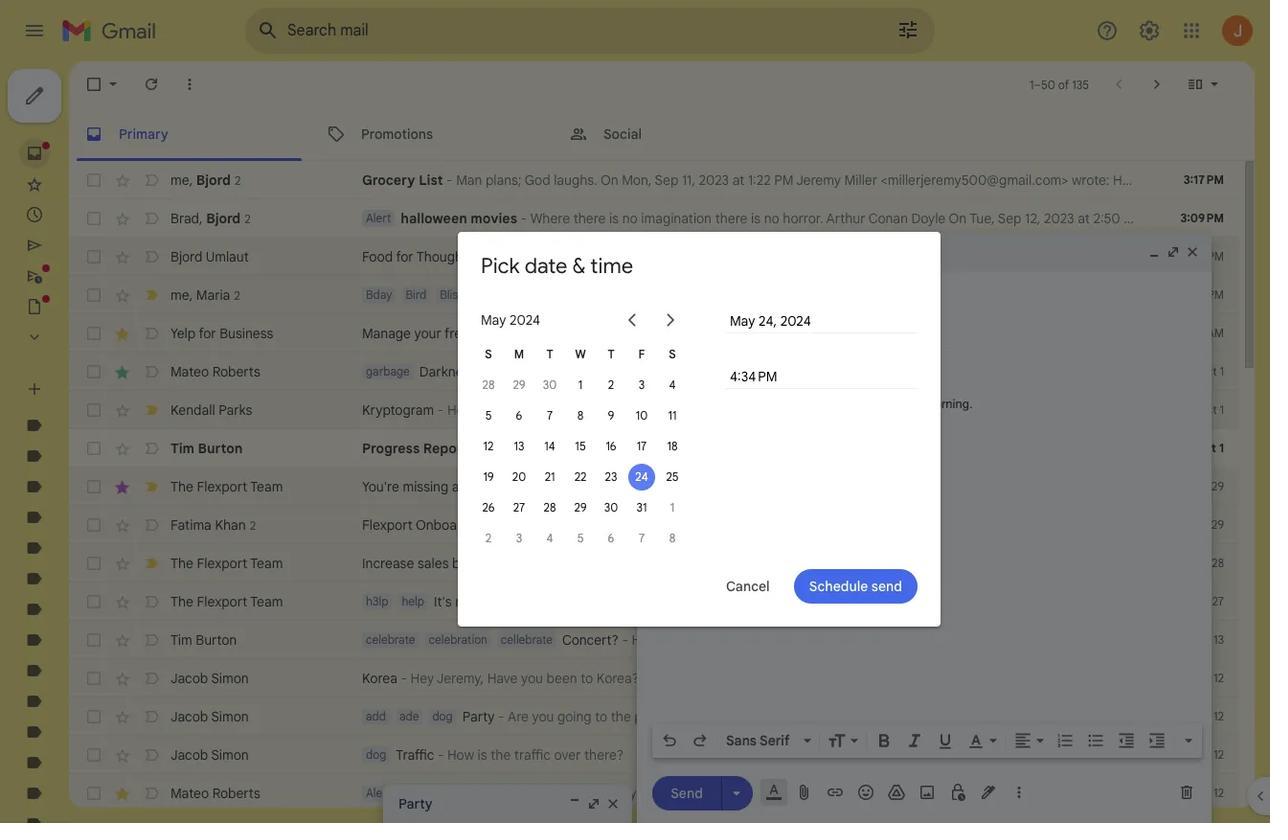 Task type: describe. For each thing, give the bounding box(es) containing it.
» button
[[661, 310, 680, 330]]

your left gro
[[1223, 172, 1250, 189]]

what
[[1099, 517, 1129, 534]]

pick
[[481, 253, 520, 278]]

1 vertical spatial 2023
[[1045, 210, 1075, 227]]

tags
[[665, 555, 694, 572]]

jeremy, up you're missing a step! here's how to send your inventory
[[515, 440, 562, 457]]

the left the manhattan
[[841, 440, 861, 457]]

1 vertical spatial wanted
[[517, 785, 562, 802]]

your up me.
[[743, 325, 770, 342]]

jacob simon for party - are you going to the party?
[[171, 708, 249, 725]]

1 vertical spatial with
[[656, 785, 681, 802]]

1 kendall from the left
[[171, 402, 215, 419]]

alert for update
[[366, 786, 391, 800]]

pick date & time
[[481, 253, 634, 278]]

older image
[[1148, 75, 1167, 94]]

12:01 pm
[[1181, 287, 1225, 302]]

10 may cell
[[627, 401, 657, 431]]

29 for you're missing a step! here's how to send your inventory
[[1212, 479, 1225, 494]]

1 horizontal spatial sincerely,
[[1084, 440, 1142, 457]]

0 vertical spatial are
[[1018, 325, 1037, 342]]

not important switch for productimage manage your free yelp business page your customers are already on yelp. connect with them no
[[142, 324, 161, 343]]

update
[[401, 785, 445, 802]]

28
[[1212, 556, 1225, 570]]

1 inside cell
[[671, 500, 675, 515]]

report
[[423, 440, 468, 457]]

sep 28
[[1189, 556, 1225, 570]]

bjord umlaut
[[171, 248, 249, 265]]

i right john,
[[510, 785, 514, 802]]

you're
[[362, 478, 399, 495]]

for down me , maria 2
[[199, 325, 216, 342]]

khan
[[215, 516, 246, 533]]

hi for hi john, i wanted to provide you with an update on the progress of the project. we have completed the first phase and are now moving
[[458, 785, 471, 802]]

2 business from the left
[[829, 325, 883, 342]]

s for first s column header from left
[[485, 347, 492, 361]]

traffic
[[514, 747, 551, 764]]

into
[[1222, 248, 1245, 265]]

3 sep 12 from the top
[[1191, 747, 1225, 762]]

1 horizontal spatial on
[[949, 210, 967, 227]]

god
[[525, 172, 551, 189]]

gmail image
[[61, 11, 166, 50]]

6 jun cell
[[596, 523, 627, 554]]

1 kryptogram from the left
[[362, 402, 434, 419]]

0 horizontal spatial that
[[663, 440, 687, 457]]

how
[[539, 478, 564, 495]]

to left clarify
[[1042, 517, 1054, 534]]

11:10 am
[[1183, 326, 1225, 340]]

0 vertical spatial over
[[715, 363, 742, 380]]

1 vertical spatial now
[[1202, 785, 1228, 802]]

1 manage from the left
[[362, 325, 411, 342]]

0 horizontal spatial pm
[[774, 172, 794, 189]]

not important switch for party
[[142, 707, 161, 726]]

dog for dog
[[433, 709, 453, 724]]

enough
[[1172, 248, 1218, 265]]

tim for concert?
[[171, 632, 192, 649]]

he
[[850, 248, 866, 265]]

1 horizontal spatial on
[[1065, 632, 1080, 649]]

bird
[[406, 287, 427, 302]]

business
[[220, 325, 274, 342]]

jeremy, down "here's"
[[658, 632, 705, 649]]

garbage darkness - hi jeremy, i can almost feel it. taking over me. the darkness. sincerely, mateo
[[366, 363, 959, 380]]

»
[[667, 312, 675, 328]]

2 may cell
[[596, 370, 627, 401]]

fatima khan 2
[[171, 516, 256, 533]]

0 horizontal spatial send
[[530, 593, 560, 610]]

8 for 8 may cell at the left of page
[[578, 408, 584, 423]]

concert
[[932, 632, 979, 649]]

, for brad , bjord 2
[[199, 209, 203, 227]]

at for pm
[[733, 172, 745, 189]]

hey for hey jeremy, have you been to korea?
[[411, 670, 434, 687]]

fast
[[637, 555, 663, 572]]

best,
[[735, 402, 766, 419]]

just
[[968, 517, 990, 534]]

not important switch for halloween movies
[[142, 209, 161, 228]]

not,
[[1143, 632, 1167, 649]]

jeremy, down m
[[505, 363, 552, 380]]

listen.
[[696, 402, 731, 419]]

18
[[667, 439, 678, 453]]

1 vertical spatial hey
[[632, 632, 656, 649]]

2 horizontal spatial hi
[[1114, 172, 1126, 189]]

imagination
[[641, 210, 712, 227]]

1 vertical spatial inventory
[[594, 593, 650, 610]]

0 vertical spatial now
[[455, 593, 481, 610]]

1 for kendall parks
[[1220, 402, 1225, 417]]

2 kryptogram from the left
[[609, 402, 681, 419]]

0 horizontal spatial no
[[623, 210, 638, 227]]

1 horizontal spatial you
[[556, 517, 578, 534]]

just
[[564, 440, 590, 457]]

increase sales by 40-80% by activating your fast tags now!
[[362, 555, 726, 572]]

0 vertical spatial on
[[1089, 325, 1104, 342]]

0 vertical spatial wanted
[[994, 517, 1038, 534]]

0 vertical spatial that
[[732, 248, 757, 265]]

1 vertical spatial oct
[[1198, 402, 1217, 417]]

cellebrate
[[501, 632, 553, 647]]

2 yelp from the left
[[472, 325, 498, 342]]

already
[[1041, 325, 1086, 342]]

31 may cell
[[627, 493, 657, 523]]

2 horizontal spatial no
[[1258, 325, 1271, 342]]

it's now time to send your inventory - here's the 411
[[434, 593, 748, 610]]

1 vertical spatial an
[[1209, 632, 1224, 649]]

h3lp
[[366, 594, 388, 609]]

6
[[608, 531, 615, 545]]

and
[[1045, 248, 1069, 265]]

flexport onboarding call - hey, you recently signed up for your flexport seller portal account, and i just wanted to clarify what you were looking for. is
[[362, 517, 1271, 534]]

if
[[1073, 248, 1081, 265]]

1 horizontal spatial send
[[583, 478, 613, 495]]

24
[[636, 470, 648, 484]]

4 may cell
[[657, 370, 688, 401]]

oct for darkness
[[1198, 364, 1217, 379]]

2 page from the left
[[886, 325, 917, 342]]

0 horizontal spatial on
[[749, 785, 765, 802]]

2 horizontal spatial an
[[1248, 248, 1263, 265]]

2 for brad , bjord 2
[[245, 211, 251, 226]]

may
[[481, 311, 506, 328]]

laughs.
[[554, 172, 598, 189]]

the left first
[[1061, 785, 1082, 802]]

11 row from the top
[[69, 544, 1240, 583]]

brad , bjord 2
[[171, 209, 251, 227]]

promotions
[[361, 125, 433, 142]]

1 for mateo roberts
[[1220, 364, 1225, 379]]

increase sales by 40-80% by activating your fast tags now! link
[[362, 554, 1135, 573]]

food for thought - whoever fights monsters should see to it that in the process he does not become a monster. and if you gaze long enough into an a
[[362, 248, 1271, 265]]

1 vertical spatial oct 1
[[1198, 402, 1225, 417]]

2 there from the left
[[715, 210, 748, 227]]

18 may cell
[[657, 431, 688, 462]]

s for 1st s column header from right
[[669, 347, 676, 361]]

flexport for sep 28
[[197, 555, 247, 572]]

concert?
[[563, 632, 619, 649]]

to up there?
[[595, 708, 608, 725]]

2 12 from the top
[[1214, 709, 1225, 724]]

1 horizontal spatial brad
[[1147, 210, 1176, 227]]

team for you're
[[250, 478, 283, 495]]

due
[[993, 440, 1016, 457]]

friday?
[[1084, 632, 1128, 649]]

your down activating
[[563, 593, 590, 610]]

yelp.
[[1107, 325, 1136, 342]]

were
[[1158, 517, 1187, 534]]

0 vertical spatial you
[[494, 402, 516, 419]]

plans;
[[486, 172, 522, 189]]

a left 16
[[594, 440, 601, 457]]

1 horizontal spatial no
[[764, 210, 780, 227]]

the right in at the right
[[775, 248, 795, 265]]

a right 11
[[685, 402, 692, 419]]

w
[[575, 347, 586, 361]]

i left the can
[[555, 363, 559, 380]]

row containing kendall parks
[[69, 391, 1240, 429]]

sep 13
[[1191, 632, 1225, 647]]

⚡ image
[[748, 595, 764, 611]]

your up increase sales by 40-80% by activating your fast tags now! link
[[718, 517, 745, 534]]

22
[[575, 470, 587, 484]]

2 inside fatima khan 2
[[250, 518, 256, 532]]

a right into
[[1266, 248, 1271, 265]]

been
[[547, 670, 578, 687]]

0 horizontal spatial sincerely,
[[859, 363, 917, 380]]

celebration
[[429, 632, 488, 647]]

social tab
[[554, 107, 795, 161]]

is left due
[[980, 440, 989, 457]]

2 by from the left
[[525, 555, 540, 572]]

8 may cell
[[565, 401, 596, 431]]

1 horizontal spatial and
[[1153, 785, 1176, 802]]

17 row from the top
[[69, 774, 1271, 813]]

0 vertical spatial progress
[[721, 440, 775, 457]]

1 horizontal spatial progress
[[792, 785, 846, 802]]

horror.
[[783, 210, 824, 227]]

0 horizontal spatial going
[[558, 708, 592, 725]]

your down bird
[[414, 325, 442, 342]]

celebrate
[[366, 632, 415, 647]]

to left "depeche"
[[796, 632, 808, 649]]

update
[[703, 785, 746, 802]]

refresh image
[[142, 75, 161, 94]]

2:45 pm
[[1184, 249, 1225, 264]]

9 row from the top
[[69, 468, 1240, 506]]

recently
[[581, 517, 631, 534]]

sep 29 for flexport onboarding call
[[1189, 517, 1225, 532]]

me right the send at right top
[[1201, 172, 1219, 189]]

0 horizontal spatial brad
[[171, 209, 199, 227]]

hello jeremy, just a reminder that your progress report for the manhattan project is due tomorrow. sincerely, tim -- timothy burto
[[481, 440, 1271, 457]]

1 vertical spatial should
[[519, 402, 560, 419]]

promotions tab
[[311, 107, 553, 161]]

not important switch for hello jeremy, just a reminder that your progress report for the manhattan project is due tomorrow. sincerely, tim -- timothy burto
[[142, 439, 161, 458]]

you right provide on the bottom left
[[630, 785, 652, 802]]

burton for concert?
[[196, 632, 237, 649]]

ade
[[400, 709, 419, 724]]

settings image
[[1138, 19, 1161, 42]]

grocery
[[362, 172, 416, 189]]

is up monsters
[[609, 210, 619, 227]]

2 manage from the left
[[691, 325, 740, 342]]

send
[[1166, 172, 1197, 189]]

your down the 6 jun "cell"
[[606, 555, 633, 572]]

7
[[639, 531, 645, 545]]

tic
[[1262, 632, 1271, 649]]

monster.
[[990, 248, 1042, 265]]

flexport for sep 29
[[197, 478, 247, 495]]

1 row from the top
[[69, 161, 1271, 199]]

jacob simon for dog traffic - how is the traffic over there?
[[171, 747, 249, 764]]

2 t column header from the left
[[596, 339, 627, 370]]

search mail image
[[251, 13, 286, 48]]

3 team from the top
[[250, 593, 283, 610]]

0 vertical spatial should
[[636, 248, 677, 265]]

reminder
[[605, 440, 659, 457]]

the for sep 29
[[171, 478, 194, 495]]

1 free from the left
[[445, 325, 470, 342]]

1 horizontal spatial with
[[1194, 325, 1220, 342]]

hello
[[481, 440, 512, 457]]

you up the "traffic"
[[532, 708, 554, 725]]

pick date & time heading
[[481, 253, 634, 278]]

grid inside pick date & time dialog
[[473, 339, 688, 554]]

gaze
[[1110, 248, 1139, 265]]

the for sep 27
[[171, 593, 194, 610]]

i right 'not,'
[[1170, 632, 1173, 649]]

3 yelp from the left
[[801, 325, 826, 342]]

your right 18 may 'cell'
[[691, 440, 718, 457]]

moving
[[1231, 785, 1271, 802]]

looking
[[1191, 517, 1235, 534]]

16 row from the top
[[69, 736, 1240, 774]]

miller
[[845, 172, 878, 189]]

4 row from the top
[[69, 276, 1240, 314]]

2 free from the left
[[773, 325, 798, 342]]

9 may cell
[[596, 401, 627, 431]]

the left "depeche"
[[812, 632, 832, 649]]

the left 411
[[704, 593, 724, 610]]

0 horizontal spatial 2023
[[699, 172, 729, 189]]

dog for dog traffic - how is the traffic over there?
[[366, 747, 386, 762]]

your up 31 at the right of the page
[[616, 478, 644, 495]]

to left the it
[[705, 248, 718, 265]]

17 may cell
[[627, 431, 657, 462]]

sep 29 for you're missing a step! here's how to send your inventory
[[1189, 479, 1225, 494]]

1 by from the left
[[452, 555, 467, 572]]

increase
[[362, 555, 414, 572]]

29 inside "29 may" cell
[[574, 500, 587, 515]]

30 may cell
[[596, 493, 627, 523]]

mateo roberts for update
[[171, 785, 260, 802]]

long
[[1143, 248, 1169, 265]]

it
[[721, 248, 729, 265]]

jeremy
[[797, 172, 841, 189]]

0 horizontal spatial on
[[601, 172, 619, 189]]

oct for hello jeremy, just a reminder that your progress report for the manhattan project is due tomorrow. sincerely, tim -- timothy burto
[[1196, 441, 1217, 455]]

to up cellebrate
[[514, 593, 527, 610]]

<klobrad84@
[[1202, 210, 1271, 227]]

13
[[1214, 632, 1225, 647]]

w column header
[[565, 339, 596, 370]]

not important switch for darkness
[[142, 362, 161, 381]]

bjord for brad
[[206, 209, 241, 227]]



Task type: vqa. For each thing, say whether or not it's contained in the screenshot.
MANAGE LABELS
no



Task type: locate. For each thing, give the bounding box(es) containing it.
2 up brad , bjord 2
[[235, 173, 241, 187]]

10 row from the top
[[69, 506, 1271, 544]]

1 the flexport team from the top
[[171, 478, 283, 495]]

the left the "traffic"
[[491, 747, 511, 764]]

2 sep 12 from the top
[[1191, 709, 1225, 724]]

yelp down me , maria 2
[[171, 325, 196, 342]]

29 down 22 may cell
[[574, 500, 587, 515]]

2 important because you marked it as important. switch from the top
[[142, 477, 161, 496]]

brad down me , bjord 2
[[171, 209, 199, 227]]

time inside dialog
[[591, 253, 634, 278]]

1 12 from the top
[[1214, 671, 1225, 685]]

have right we
[[961, 785, 990, 802]]

2 team from the top
[[250, 555, 283, 572]]

, for me , maria 2
[[189, 286, 193, 303]]

s column header
[[473, 339, 504, 370], [657, 339, 688, 370]]

13 not important switch from the top
[[142, 784, 161, 803]]

depeche
[[835, 632, 890, 649]]

1 important because you marked it as important. switch from the top
[[142, 401, 161, 420]]

1 horizontal spatial kryptogram
[[609, 402, 681, 419]]

manhattan
[[864, 440, 929, 457]]

1 horizontal spatial business
[[829, 325, 883, 342]]

1 vertical spatial that
[[663, 440, 687, 457]]

jacob for party - are you going to the party?
[[171, 708, 208, 725]]

on right the update
[[749, 785, 765, 802]]

hi left the terry,
[[1114, 172, 1126, 189]]

mateo for hi john, i wanted to provide you with an update on the progress of the project. we have completed the first phase and are now moving
[[171, 785, 209, 802]]

yelp up darkness.
[[801, 325, 826, 342]]

, up brad , bjord 2
[[189, 171, 193, 188]]

alert inside alert halloween movies - where there is no imagination there is no horror. arthur conan doyle on tue, sep 12, 2023 at 2:50 pm brad klo <klobrad84@
[[366, 211, 391, 225]]

Date field
[[728, 310, 916, 331]]

2 jacob simon from the top
[[171, 708, 249, 725]]

8 inside 8 may cell
[[578, 408, 584, 423]]

it's
[[434, 593, 452, 610]]

1 down them at the top right
[[1220, 364, 1225, 379]]

no left horror.
[[764, 210, 780, 227]]

sep 27
[[1189, 594, 1225, 609]]

2 not important switch from the top
[[142, 209, 161, 228]]

flexport for sep 27
[[197, 593, 247, 610]]

advanced search options image
[[889, 11, 928, 49]]

t column header left "f"
[[596, 339, 627, 370]]

me , maria 2
[[171, 286, 240, 303]]

now right 'it's'
[[455, 593, 481, 610]]

tim burton for concert?
[[171, 632, 237, 649]]

you down 411
[[733, 632, 755, 649]]

3 may cell
[[627, 370, 657, 401]]

tim for hello jeremy, just a reminder that your progress report for the manhattan project is due tomorrow. sincerely, tim -- timothy burto
[[171, 440, 195, 457]]

hey for hey all, you should all give kryptogram a listen. best, kendall
[[447, 402, 471, 419]]

for right the up
[[697, 517, 714, 534]]

1:22
[[748, 172, 771, 189]]

3 row from the top
[[69, 238, 1271, 276]]

going down been on the bottom left
[[558, 708, 592, 725]]

on left 'mon,'
[[601, 172, 619, 189]]

1 horizontal spatial kendall
[[769, 402, 814, 419]]

to inside you're missing a step! here's how to send your inventory link
[[567, 478, 580, 495]]

grid containing s
[[473, 339, 688, 554]]

important because you marked it as important. switch
[[142, 401, 161, 420], [142, 477, 161, 496], [142, 554, 161, 573]]

6 row from the top
[[69, 353, 1240, 391]]

you right hey,
[[556, 517, 578, 534]]

2 sep 29 from the top
[[1189, 517, 1225, 532]]

tab list containing primary
[[69, 107, 1255, 161]]

11 may cell
[[657, 401, 688, 431]]

1 vertical spatial are
[[508, 708, 529, 725]]

of
[[849, 785, 862, 802]]

0 horizontal spatial hey
[[411, 670, 434, 687]]

2 s from the left
[[669, 347, 676, 361]]

2 right maria
[[234, 288, 240, 302]]

15 row from the top
[[69, 698, 1240, 736]]

grocery list - man plans; god laughs. on mon, sep 11, 2023 at 1:22 pm jeremy miller <millerjeremy500@gmail.com> wrote: hi terry, send me your gro
[[362, 172, 1271, 189]]

1 vertical spatial on
[[949, 210, 967, 227]]

you right have at the left bottom of the page
[[521, 670, 543, 687]]

me for maria
[[171, 286, 189, 303]]

oct 1 up timothy
[[1198, 402, 1225, 417]]

5 jun cell
[[565, 523, 596, 554]]

1 vertical spatial hi
[[490, 363, 502, 380]]

0 vertical spatial with
[[1194, 325, 1220, 342]]

8 for 8 jun "cell"
[[670, 531, 676, 545]]

pm right the 2:50
[[1124, 210, 1144, 227]]

the flexport team for you're
[[171, 478, 283, 495]]

0 vertical spatial on
[[601, 172, 619, 189]]

oct 1 for darkness
[[1198, 364, 1225, 379]]

the left party?
[[611, 708, 631, 725]]

4 sep 12 from the top
[[1191, 786, 1225, 800]]

1 horizontal spatial are
[[708, 632, 729, 649]]

2 vertical spatial bjord
[[171, 248, 203, 265]]

not important switch for update
[[142, 784, 161, 803]]

manage up taking
[[691, 325, 740, 342]]

0 vertical spatial mateo roberts
[[171, 363, 260, 380]]

, for me , bjord 2
[[189, 171, 193, 188]]

1 yelp from the left
[[171, 325, 196, 342]]

portal
[[840, 517, 875, 534]]

time inside main content
[[484, 593, 511, 610]]

, left maria
[[189, 286, 193, 303]]

2 vertical spatial oct
[[1196, 441, 1217, 455]]

you right all,
[[494, 402, 516, 419]]

2 simon from the top
[[211, 708, 249, 725]]

wanted right just
[[994, 517, 1038, 534]]

1 s column header from the left
[[473, 339, 504, 370]]

manage your free yelp business page
[[362, 325, 589, 342]]

3:09 pm
[[1181, 211, 1225, 225]]

1 vertical spatial tim burton
[[171, 632, 237, 649]]

row containing fatima khan
[[69, 506, 1271, 544]]

mateo for hi jeremy, i can almost feel it. taking over me. the darkness. sincerely, mateo
[[171, 363, 209, 380]]

3 not important switch from the top
[[142, 247, 161, 266]]

oct 1 down 11:10 am at the top right of page
[[1198, 364, 1225, 379]]

simon for dog traffic - how is the traffic over there?
[[211, 747, 249, 764]]

8
[[578, 408, 584, 423], [670, 531, 676, 545]]

for right food
[[396, 248, 414, 265]]

0 vertical spatial 29
[[1212, 479, 1225, 494]]

8 inside 8 jun "cell"
[[670, 531, 676, 545]]

1 not important switch from the top
[[142, 171, 161, 190]]

1 vertical spatial sep 29
[[1189, 517, 1225, 532]]

a
[[979, 248, 986, 265], [1266, 248, 1271, 265], [685, 402, 692, 419], [594, 440, 601, 457], [452, 478, 460, 495]]

mon,
[[622, 172, 652, 189]]

6 not important switch from the top
[[142, 439, 161, 458]]

alert
[[366, 211, 391, 225], [366, 786, 391, 800]]

Time field
[[728, 366, 916, 387]]

16 may cell
[[596, 431, 627, 462]]

11,
[[682, 172, 696, 189]]

8 not important switch from the top
[[142, 592, 161, 611]]

2024
[[510, 311, 541, 328]]

5 not important switch from the top
[[142, 362, 161, 381]]

0 vertical spatial team
[[250, 478, 283, 495]]

2 s column header from the left
[[657, 339, 688, 370]]

free
[[445, 325, 470, 342], [773, 325, 798, 342]]

0 vertical spatial tim burton
[[171, 440, 243, 457]]

the
[[770, 363, 793, 380], [171, 478, 194, 495], [171, 555, 194, 572], [171, 593, 194, 610]]

rocks
[[1025, 632, 1061, 649]]

going down ⚡ icon
[[758, 632, 792, 649]]

team for increase
[[250, 555, 283, 572]]

2 for me , maria 2
[[234, 288, 240, 302]]

row containing bjord umlaut
[[69, 238, 1271, 276]]

korea
[[362, 670, 398, 687]]

10 not important switch from the top
[[142, 669, 161, 688]]

22 may cell
[[565, 462, 596, 493]]

oct left burto
[[1196, 441, 1217, 455]]

2 jacob from the top
[[171, 708, 208, 725]]

main content containing primary
[[69, 61, 1271, 823]]

bjord for me
[[196, 171, 231, 188]]

3 simon from the top
[[211, 747, 249, 764]]

0 horizontal spatial business
[[501, 325, 554, 342]]

2 horizontal spatial on
[[1089, 325, 1104, 342]]

1 alert from the top
[[366, 211, 391, 225]]

2 vertical spatial hi
[[458, 785, 471, 802]]

1 vertical spatial jacob
[[171, 708, 208, 725]]

primary tab
[[69, 107, 310, 161]]

send inside button
[[872, 577, 903, 595]]

7 not important switch from the top
[[142, 516, 161, 535]]

0 vertical spatial hey
[[447, 402, 471, 419]]

not important switch
[[142, 171, 161, 190], [142, 209, 161, 228], [142, 247, 161, 266], [142, 324, 161, 343], [142, 362, 161, 381], [142, 439, 161, 458], [142, 516, 161, 535], [142, 592, 161, 611], [142, 631, 161, 650], [142, 669, 161, 688], [142, 707, 161, 726], [142, 746, 161, 765], [142, 784, 161, 803]]

2 row from the top
[[69, 199, 1271, 238]]

<millerjeremy500@gmail.com>
[[881, 172, 1069, 189]]

oct up timothy
[[1198, 402, 1217, 417]]

0 horizontal spatial are
[[1018, 325, 1037, 342]]

0 vertical spatial inventory
[[647, 478, 703, 495]]

1 horizontal spatial pm
[[1124, 210, 1144, 227]]

bjord left the 'umlaut'
[[171, 248, 203, 265]]

2 vertical spatial the flexport team
[[171, 593, 283, 610]]

roberts for update
[[212, 785, 260, 802]]

0 vertical spatial the flexport team
[[171, 478, 283, 495]]

dog inside dog traffic - how is the traffic over there?
[[366, 747, 386, 762]]

4 12 from the top
[[1214, 786, 1225, 800]]

garbage
[[366, 364, 410, 379]]

0 horizontal spatial you
[[494, 402, 516, 419]]

1 tim burton from the top
[[171, 440, 243, 457]]

grid
[[473, 339, 688, 554]]

0 vertical spatial going
[[758, 632, 792, 649]]

1 horizontal spatial are
[[1179, 785, 1199, 802]]

11 not important switch from the top
[[142, 707, 161, 726]]

3 the flexport team from the top
[[171, 593, 283, 610]]

1 sep 29 from the top
[[1189, 479, 1225, 494]]

not important switch for it's now time to send your inventory - here's the 411
[[142, 592, 161, 611]]

12 row from the top
[[69, 583, 1240, 621]]

0 horizontal spatial s column header
[[473, 339, 504, 370]]

hi for hi jeremy, i can almost feel it. taking over me. the darkness. sincerely, mateo
[[490, 363, 502, 380]]

0 vertical spatial ,
[[189, 171, 193, 188]]

2 horizontal spatial at
[[1078, 210, 1090, 227]]

send up 30
[[583, 478, 613, 495]]

productimage manage your free yelp business page your customers are already on yelp. connect with them no
[[602, 325, 1271, 342]]

1 may cell
[[565, 370, 596, 401]]

0 horizontal spatial 8
[[578, 408, 584, 423]]

1 mateo roberts from the top
[[171, 363, 260, 380]]

2 for me , bjord 2
[[235, 173, 241, 187]]

mateo
[[171, 363, 209, 380], [921, 363, 959, 380], [171, 785, 209, 802]]

the for sep 28
[[171, 555, 194, 572]]

None search field
[[245, 8, 935, 54]]

all,
[[474, 402, 491, 419]]

i left just
[[962, 517, 965, 534]]

wanted down the "traffic"
[[517, 785, 562, 802]]

t column header
[[535, 339, 565, 370], [596, 339, 627, 370]]

row containing yelp for business
[[69, 314, 1271, 353]]

1 horizontal spatial hi
[[490, 363, 502, 380]]

korea - hey jeremy, have you been to korea?
[[362, 670, 639, 687]]

t
[[547, 347, 554, 361], [608, 347, 615, 361]]

have left 13
[[1177, 632, 1206, 649]]

2 vertical spatial an
[[685, 785, 700, 802]]

t right m
[[547, 347, 554, 361]]

monsters
[[576, 248, 633, 265]]

2023 right 11,
[[699, 172, 729, 189]]

simon
[[211, 670, 249, 687], [211, 708, 249, 725], [211, 747, 249, 764]]

sep 29 right were in the bottom of the page
[[1189, 517, 1225, 532]]

1 for tim burton
[[1220, 441, 1225, 455]]

2 vertical spatial at
[[983, 632, 995, 649]]

connect
[[1139, 325, 1191, 342]]

me for bjord
[[171, 171, 189, 188]]

0 vertical spatial important because you marked it as important. switch
[[142, 401, 161, 420]]

with left the update
[[656, 785, 681, 802]]

8 jun cell
[[657, 523, 688, 554]]

1 horizontal spatial have
[[1177, 632, 1206, 649]]

1 left burto
[[1220, 441, 1225, 455]]

1 horizontal spatial that
[[732, 248, 757, 265]]

main content
[[69, 61, 1271, 823]]

1 vertical spatial mateo roberts
[[171, 785, 260, 802]]

1 horizontal spatial time
[[591, 253, 634, 278]]

2 mateo roberts from the top
[[171, 785, 260, 802]]

1 vertical spatial progress
[[792, 785, 846, 802]]

with left them at the top right
[[1194, 325, 1220, 342]]

1 up signed
[[671, 500, 675, 515]]

16
[[606, 439, 617, 453]]

0 vertical spatial alert
[[366, 211, 391, 225]]

them
[[1223, 325, 1255, 342]]

2 inside me , bjord 2
[[235, 173, 241, 187]]

send down increase sales by 40-80% by activating your fast tags now!
[[530, 593, 560, 610]]

no down 'mon,'
[[623, 210, 638, 227]]

toggle split pane mode image
[[1186, 75, 1206, 94]]

the right of
[[865, 785, 885, 802]]

does
[[869, 248, 899, 265]]

12 not important switch from the top
[[142, 746, 161, 765]]

mateo roberts for darkness
[[171, 363, 260, 380]]

1 horizontal spatial going
[[758, 632, 792, 649]]

at
[[733, 172, 745, 189], [1078, 210, 1090, 227], [983, 632, 995, 649]]

extra
[[1228, 632, 1259, 649]]

is down '1:22'
[[751, 210, 761, 227]]

at left the red
[[983, 632, 995, 649]]

2 inside brad , bjord 2
[[245, 211, 251, 226]]

29
[[1212, 479, 1225, 494], [574, 500, 587, 515], [1212, 517, 1225, 532]]

4 not important switch from the top
[[142, 324, 161, 343]]

0 horizontal spatial free
[[445, 325, 470, 342]]

alert inside alert update - hi john, i wanted to provide you with an update on the progress of the project. we have completed the first phase and are now moving
[[366, 786, 391, 800]]

0 vertical spatial are
[[708, 632, 729, 649]]

1 vertical spatial and
[[1153, 785, 1176, 802]]

not
[[902, 248, 922, 265]]

roberts
[[212, 363, 260, 380], [212, 785, 260, 802]]

first
[[1085, 785, 1109, 802]]

arthur
[[827, 210, 866, 227]]

1 horizontal spatial dog
[[433, 709, 453, 724]]

0 vertical spatial 8
[[578, 408, 584, 423]]

sep 29
[[1189, 479, 1225, 494], [1189, 517, 1225, 532]]

2 inside me , maria 2
[[234, 288, 240, 302]]

8 left the up
[[670, 531, 676, 545]]

0 horizontal spatial with
[[656, 785, 681, 802]]

2 horizontal spatial hey
[[632, 632, 656, 649]]

1 vertical spatial alert
[[366, 786, 391, 800]]

bjord up the 'umlaut'
[[206, 209, 241, 227]]

5 row from the top
[[69, 314, 1271, 353]]

is
[[1261, 517, 1271, 534]]

pm right '1:22'
[[774, 172, 794, 189]]

3 jacob simon from the top
[[171, 747, 249, 764]]

24 may cell
[[627, 462, 657, 493]]

m column header
[[504, 339, 535, 370]]

1 jun cell
[[657, 493, 688, 523]]

navigation
[[0, 61, 230, 823]]

2 vertical spatial ,
[[189, 286, 193, 303]]

you're missing a step! here's how to send your inventory
[[362, 478, 707, 495]]

progress
[[362, 440, 420, 457]]

0 horizontal spatial hi
[[458, 785, 471, 802]]

0 vertical spatial pm
[[774, 172, 794, 189]]

25 may cell
[[657, 462, 688, 493]]

1 vertical spatial 29
[[574, 500, 587, 515]]

over right the "traffic"
[[554, 747, 581, 764]]

29 may cell
[[565, 493, 596, 523]]

411
[[727, 593, 745, 610]]

0 horizontal spatial by
[[452, 555, 467, 572]]

0 vertical spatial oct 1
[[1198, 364, 1225, 379]]

1 roberts from the top
[[212, 363, 260, 380]]

alert halloween movies - where there is no imagination there is no horror. arthur conan doyle on tue, sep 12, 2023 at 2:50 pm brad klo <klobrad84@
[[366, 210, 1271, 227]]

that right the it
[[732, 248, 757, 265]]

1 t from the left
[[547, 347, 554, 361]]

kryptogram up progress
[[362, 402, 434, 419]]

2 up the 'umlaut'
[[245, 211, 251, 226]]

1 team from the top
[[250, 478, 283, 495]]

1 t column header from the left
[[535, 339, 565, 370]]

free down blissful
[[445, 325, 470, 342]]

29 down timothy
[[1212, 479, 1225, 494]]

0 horizontal spatial are
[[508, 708, 529, 725]]

2 vertical spatial hey
[[411, 670, 434, 687]]

0 vertical spatial 2023
[[699, 172, 729, 189]]

1 horizontal spatial hey
[[447, 402, 471, 419]]

2023 right 12,
[[1045, 210, 1075, 227]]

8 row from the top
[[69, 429, 1271, 468]]

23 may cell
[[596, 462, 627, 493]]

2 left "3"
[[608, 378, 614, 392]]

15 may cell
[[565, 431, 596, 462]]

2 roberts from the top
[[212, 785, 260, 802]]

dog traffic - how is the traffic over there?
[[366, 747, 624, 764]]

13 row from the top
[[69, 621, 1271, 659]]

party
[[463, 708, 495, 725]]

1 vertical spatial jacob simon
[[171, 708, 249, 725]]

9 not important switch from the top
[[142, 631, 161, 650]]

tab list
[[69, 107, 1255, 161]]

not important switch for traffic
[[142, 746, 161, 765]]

s up it.
[[669, 347, 676, 361]]

important because you marked it as important. switch for increase sales by 40-80% by activating your fast tags now!
[[142, 554, 161, 573]]

important mainly because it was sent directly to you. switch
[[142, 286, 161, 305]]

doyle
[[912, 210, 946, 227]]

2 alert from the top
[[366, 786, 391, 800]]

the right the update
[[768, 785, 788, 802]]

hey up ade
[[411, 670, 434, 687]]

1 up timothy
[[1220, 402, 1225, 417]]

1 page from the left
[[558, 325, 589, 342]]

roberts for darkness
[[212, 363, 260, 380]]

over
[[715, 363, 742, 380], [554, 747, 581, 764]]

maria
[[196, 286, 230, 303]]

me
[[171, 171, 189, 188], [1201, 172, 1219, 189], [171, 286, 189, 303]]

pick date & time dialog
[[458, 231, 941, 627]]

3 jacob from the top
[[171, 747, 208, 764]]

oct 1 for hello jeremy, just a reminder that your progress report for the manhattan project is due tomorrow. sincerely, tim -- timothy burto
[[1196, 441, 1225, 455]]

1 jacob simon from the top
[[171, 670, 249, 687]]

0 horizontal spatial there
[[574, 210, 606, 227]]

over left me.
[[715, 363, 742, 380]]

1 up 'kryptogram - hey all, you should all give kryptogram a listen. best, kendall'
[[579, 378, 583, 392]]

for.
[[1238, 517, 1257, 534]]

jacob
[[171, 670, 208, 687], [171, 708, 208, 725], [171, 747, 208, 764]]

timothy
[[1186, 440, 1234, 457]]

3 12 from the top
[[1214, 747, 1225, 762]]

now
[[455, 593, 481, 610], [1202, 785, 1228, 802]]

the flexport team for increase
[[171, 555, 283, 572]]

row
[[69, 161, 1271, 199], [69, 199, 1271, 238], [69, 238, 1271, 276], [69, 276, 1240, 314], [69, 314, 1271, 353], [69, 353, 1240, 391], [69, 391, 1240, 429], [69, 429, 1271, 468], [69, 468, 1240, 506], [69, 506, 1271, 544], [69, 544, 1240, 583], [69, 583, 1240, 621], [69, 621, 1271, 659], [69, 659, 1240, 698], [69, 698, 1240, 736], [69, 736, 1240, 774], [69, 774, 1271, 813]]

2 horizontal spatial yelp
[[801, 325, 826, 342]]

7 jun cell
[[627, 523, 657, 554]]

send
[[583, 478, 613, 495], [872, 577, 903, 595], [530, 593, 560, 610]]

on left the yelp. on the top of page
[[1089, 325, 1104, 342]]

clarify
[[1058, 517, 1096, 534]]

2 inside cell
[[608, 378, 614, 392]]

to right been on the bottom left
[[581, 670, 593, 687]]

0 vertical spatial sep 29
[[1189, 479, 1225, 494]]

a left step!
[[452, 478, 460, 495]]

1 business from the left
[[501, 325, 554, 342]]

at for rocks
[[983, 632, 995, 649]]

and right phase
[[1153, 785, 1176, 802]]

alert for halloween movies
[[366, 211, 391, 225]]

traffic
[[396, 747, 434, 764]]

important because you marked it as important. switch for you're missing a step! here's how to send your inventory
[[142, 477, 161, 496]]

jeremy, down "celebration"
[[437, 670, 484, 687]]

14 row from the top
[[69, 659, 1240, 698]]

progress up you're missing a step! here's how to send your inventory link
[[721, 440, 775, 457]]

you left were in the bottom of the page
[[1132, 517, 1154, 534]]

1 inside cell
[[579, 378, 583, 392]]

yelp for business
[[171, 325, 274, 342]]

1 sep 12 from the top
[[1191, 671, 1225, 685]]

1 vertical spatial at
[[1078, 210, 1090, 227]]

f column header
[[627, 339, 657, 370]]

not important switch for concert?
[[142, 631, 161, 650]]

1 s from the left
[[485, 347, 492, 361]]

23
[[605, 470, 618, 484]]

page up w
[[558, 325, 589, 342]]

have for we
[[961, 785, 990, 802]]

for right report
[[820, 440, 837, 457]]

3 important because you marked it as important. switch from the top
[[142, 554, 161, 573]]

burton for hello jeremy, just a reminder that your progress report for the manhattan project is due tomorrow. sincerely, tim -- timothy burto
[[198, 440, 243, 457]]

2 kendall from the left
[[769, 402, 814, 419]]

, down me , bjord 2
[[199, 209, 203, 227]]

1 horizontal spatial t
[[608, 347, 615, 361]]

&
[[572, 253, 586, 278]]

f
[[639, 347, 645, 361]]

up
[[678, 517, 694, 534]]

0 horizontal spatial over
[[554, 747, 581, 764]]

we
[[938, 785, 957, 802]]

2:50
[[1094, 210, 1121, 227]]

me , bjord 2
[[171, 171, 241, 188]]

jacob for dog traffic - how is the traffic over there?
[[171, 747, 208, 764]]

0 horizontal spatial wanted
[[517, 785, 562, 802]]

simon for party - are you going to the party?
[[211, 708, 249, 725]]

0 horizontal spatial kryptogram
[[362, 402, 434, 419]]

9
[[608, 408, 615, 423]]

give
[[581, 402, 606, 419]]

2 the flexport team from the top
[[171, 555, 283, 572]]

0 horizontal spatial and
[[935, 517, 958, 534]]

tue,
[[970, 210, 995, 227]]

m
[[514, 347, 524, 361]]

you right if
[[1084, 248, 1106, 265]]

2 vertical spatial team
[[250, 593, 283, 610]]

may 2024 row
[[473, 300, 688, 339]]

1 horizontal spatial yelp
[[472, 325, 498, 342]]

to right how
[[567, 478, 580, 495]]

time down the 80%
[[484, 593, 511, 610]]

0 vertical spatial time
[[591, 253, 634, 278]]

1 vertical spatial going
[[558, 708, 592, 725]]

on
[[1089, 325, 1104, 342], [1065, 632, 1080, 649], [749, 785, 765, 802]]

1 there from the left
[[574, 210, 606, 227]]

project
[[933, 440, 976, 457]]

4
[[669, 378, 676, 392]]

29 for flexport onboarding call
[[1212, 517, 1225, 532]]

1 simon from the top
[[211, 670, 249, 687]]

to left provide on the bottom left
[[565, 785, 578, 802]]

a right become
[[979, 248, 986, 265]]

thought
[[417, 248, 467, 265]]

inventory
[[647, 478, 703, 495], [594, 593, 650, 610]]

1 jacob from the top
[[171, 670, 208, 687]]

0 horizontal spatial should
[[519, 402, 560, 419]]

t up almost
[[608, 347, 615, 361]]

tim burton for hello jeremy, just a reminder that your progress report for the manhattan project is due tomorrow. sincerely, tim -- timothy burto
[[171, 440, 243, 457]]

2 t from the left
[[608, 347, 615, 361]]

brad
[[171, 209, 199, 227], [1147, 210, 1176, 227]]

have for i
[[1177, 632, 1206, 649]]

completed
[[993, 785, 1058, 802]]

is right how
[[478, 747, 487, 764]]

for
[[396, 248, 414, 265], [199, 325, 216, 342], [820, 440, 837, 457], [697, 517, 714, 534]]

alert left update
[[366, 786, 391, 800]]

1 vertical spatial ,
[[199, 209, 203, 227]]

0 horizontal spatial kendall
[[171, 402, 215, 419]]

now!
[[697, 555, 726, 572]]

7 row from the top
[[69, 391, 1240, 429]]

row containing brad
[[69, 199, 1271, 238]]

1 horizontal spatial free
[[773, 325, 798, 342]]

on right rocks
[[1065, 632, 1080, 649]]

2 tim burton from the top
[[171, 632, 237, 649]]



